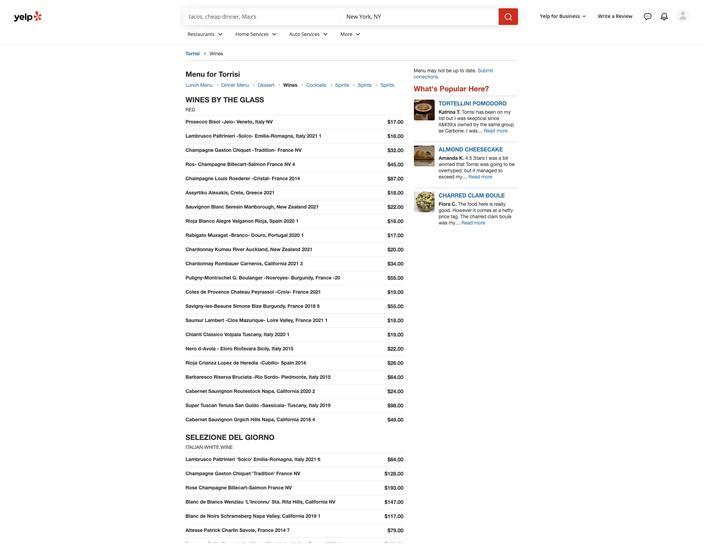 Task type: locate. For each thing, give the bounding box(es) containing it.
jeio-
[[224, 119, 235, 125]]

i down katrina t.
[[455, 116, 456, 121]]

1 vertical spatial chiquet
[[233, 470, 251, 476]]

california right hills,
[[305, 499, 328, 505]]

1 horizontal spatial wines
[[283, 82, 297, 88]]

24 chevron down v2 image inside 'auto services' link
[[321, 30, 329, 38]]

$17.00 up $20.00 at the right
[[388, 232, 404, 238]]

0 vertical spatial sauvignon
[[186, 204, 210, 210]]

read more for cheesecake
[[469, 174, 492, 179]]

was inside torrisi has been on my list but i was skeptical since it&#39;s owned by the same group as carbone. i was…
[[457, 116, 466, 121]]

auto services
[[290, 31, 320, 37]]

$26.00
[[388, 360, 404, 366]]

1 horizontal spatial for
[[551, 13, 558, 19]]

7
[[287, 527, 290, 533]]

spain up "piedmonte,"
[[281, 360, 294, 366]]

skeptical
[[467, 116, 487, 121]]

1 vertical spatial burgundy,
[[263, 303, 286, 309]]

1 horizontal spatial i
[[466, 128, 468, 133]]

$22.00 up $26.00
[[388, 346, 404, 352]]

provence
[[208, 289, 229, 295]]

same
[[488, 122, 500, 127]]

chiquet
[[233, 147, 251, 153], [233, 470, 251, 476]]

0 horizontal spatial for
[[207, 70, 217, 79]]

exceed
[[439, 174, 455, 179]]

here
[[479, 201, 488, 207]]

2 services from the left
[[301, 31, 320, 37]]

to right 'up'
[[460, 68, 464, 73]]

champagne up assyrtiko
[[186, 175, 214, 181]]

salmon
[[248, 161, 266, 167], [249, 485, 267, 490]]

0 vertical spatial 2015
[[283, 346, 294, 351]]

24 chevron down v2 image
[[216, 30, 224, 38], [321, 30, 329, 38], [354, 30, 362, 38]]

1 vertical spatial valley,
[[266, 513, 281, 519]]

1 vertical spatial chardonnay
[[186, 260, 214, 266]]

0 horizontal spatial but
[[446, 116, 453, 121]]

bit
[[503, 155, 508, 161]]

0 vertical spatial cabernet
[[186, 388, 207, 394]]

my… down overhyped, at right top
[[456, 174, 467, 179]]

savoie,
[[240, 527, 256, 533]]

1 $22.00 from the top
[[388, 204, 404, 210]]

2 $22.00 from the top
[[388, 346, 404, 352]]

$64.00 up $128.00
[[388, 456, 404, 462]]

2 $64.00 from the top
[[388, 456, 404, 462]]

sicily,
[[257, 346, 270, 351]]

2 cabernet from the top
[[186, 416, 207, 422]]

0 vertical spatial chardonnay
[[186, 246, 214, 252]]

christina o. image
[[677, 9, 689, 22]]

san
[[235, 402, 244, 408]]

france right tradition-
[[278, 147, 294, 153]]

read more for pomodoro
[[484, 128, 508, 133]]

read more link down charred
[[462, 220, 485, 225]]

$16.00 up $32.00
[[388, 133, 404, 139]]

tuscan
[[201, 402, 217, 408]]

0 horizontal spatial tuscany,
[[242, 331, 262, 337]]

0 vertical spatial zealand
[[288, 204, 307, 210]]

$18.00 for saumur lambert -clos mazurique- loire valley, france 2021 1
[[388, 317, 404, 323]]

paltrinieri for $16.00
[[213, 133, 235, 139]]

1 $17.00 from the top
[[388, 119, 404, 125]]

clam
[[468, 192, 484, 198]]

'solco'
[[236, 456, 252, 462]]

1 spirits from the left
[[335, 82, 349, 88]]

review
[[616, 13, 633, 19]]

2014 right the cristal- at the left top
[[289, 175, 300, 181]]

menu up 'corrections.'
[[414, 68, 426, 73]]

$87.00
[[388, 175, 404, 182]]

torrisi up the dinner
[[219, 70, 240, 79]]

24 chevron down v2 image right restaurants
[[216, 30, 224, 38]]

1 horizontal spatial 2019
[[320, 402, 331, 408]]

0 vertical spatial $22.00
[[388, 204, 404, 210]]

billecart-
[[227, 161, 248, 167], [228, 485, 249, 490]]

read more link
[[484, 128, 508, 133], [469, 174, 492, 179], [462, 220, 485, 225]]

1 vertical spatial romagna,
[[270, 456, 293, 462]]

4
[[292, 161, 295, 167], [312, 416, 315, 422]]

0 vertical spatial rioja
[[186, 218, 197, 224]]

wines up menu for torrisi
[[210, 51, 223, 56]]

0 vertical spatial emilia-
[[255, 133, 271, 139]]

france down croix-
[[288, 303, 304, 309]]

champagne gaston chiquet -tradition- france nv
[[186, 147, 302, 153]]

tuscany, right sassicaia-
[[288, 402, 307, 408]]

0 vertical spatial my…
[[456, 174, 467, 179]]

but down katrina t.
[[446, 116, 453, 121]]

2020 down loire
[[275, 331, 286, 337]]

1 vertical spatial to
[[504, 161, 508, 167]]

napa, right hills
[[262, 416, 275, 422]]

de left blancs
[[200, 499, 206, 505]]

wines
[[210, 51, 223, 56], [283, 82, 297, 88]]

2 vertical spatial read more
[[462, 220, 485, 225]]

altesse patrick charlin savoie, france 2014 7
[[186, 527, 290, 533]]

sauvignon for $49.00
[[208, 416, 233, 422]]

0 vertical spatial read more link
[[484, 128, 508, 133]]

0 vertical spatial tuscany,
[[242, 331, 262, 337]]

i right the stars
[[486, 155, 487, 161]]

1 vertical spatial $17.00
[[388, 232, 404, 238]]

torrisi inside torrisi has been on my list but i was skeptical since it&#39;s owned by the same group as carbone. i was…
[[462, 109, 475, 115]]

2 $55.00 from the top
[[388, 303, 404, 309]]

$17.00 for rabigato muxagat -branco- douro, portugal 2020 1
[[388, 232, 404, 238]]

1 $55.00 from the top
[[388, 275, 404, 281]]

1 horizontal spatial spirits
[[358, 82, 372, 88]]

0 vertical spatial new
[[277, 204, 287, 210]]

0 horizontal spatial spirits
[[335, 82, 349, 88]]

here?
[[469, 84, 489, 93]]

it left the managed
[[473, 168, 475, 173]]

1 24 chevron down v2 image from the left
[[216, 30, 224, 38]]

the down however
[[460, 214, 469, 219]]

emilia- up tradition-
[[255, 133, 271, 139]]

eloro
[[220, 346, 232, 351]]

torrisi right t.
[[462, 109, 475, 115]]

cabernet down super
[[186, 416, 207, 422]]

my… for charred
[[449, 220, 460, 225]]

1 vertical spatial but
[[464, 168, 471, 173]]

3 spirits link from the left
[[381, 82, 394, 88]]

read more for clam
[[462, 220, 485, 225]]

napa
[[253, 513, 265, 519]]

wines right dessert
[[283, 82, 297, 88]]

$16.00 for rioja blanco alegre valganon rioja, spain 2020 1
[[388, 218, 404, 224]]

submit corrections.
[[414, 68, 493, 80]]

0 vertical spatial read
[[484, 128, 495, 133]]

tenuta
[[218, 402, 234, 408]]

a inside the food here is really good. however it comes at a hefty price tag. the charred clam boule was my…
[[499, 207, 501, 213]]

my… inside the food here is really good. however it comes at a hefty price tag. the charred clam boule was my…
[[449, 220, 460, 225]]

to down bit
[[504, 161, 508, 167]]

0 vertical spatial 2019
[[320, 402, 331, 408]]

1 vertical spatial paltrinieri
[[213, 456, 235, 462]]

champagne up louis
[[198, 161, 226, 167]]

$22.00
[[388, 204, 404, 210], [388, 346, 404, 352]]

blanc down rose
[[186, 499, 199, 505]]

1 vertical spatial be
[[509, 161, 515, 167]]

napa, down sordo-
[[262, 388, 275, 394]]

1 vertical spatial sauvignon
[[208, 388, 233, 394]]

paltrinieri
[[213, 133, 235, 139], [213, 456, 235, 462]]

2 horizontal spatial spirits
[[381, 82, 394, 88]]

0 vertical spatial it
[[473, 168, 475, 173]]

chardonnay down rabigato
[[186, 246, 214, 252]]

ros-
[[186, 161, 197, 167]]

more for cheesecake
[[481, 174, 492, 179]]

for up "lunch menu"
[[207, 70, 217, 79]]

spain up portugal
[[269, 218, 283, 224]]

1 vertical spatial cabernet
[[186, 416, 207, 422]]

spirits
[[335, 82, 349, 88], [358, 82, 372, 88], [381, 82, 394, 88]]

1 vertical spatial my…
[[449, 220, 460, 225]]

rioja
[[186, 218, 197, 224], [186, 360, 197, 366]]

0 horizontal spatial 4
[[292, 161, 295, 167]]

group
[[501, 122, 514, 127]]

prosecco bisol -jeio- veneto, italy nv
[[186, 119, 273, 125]]

2 none field from the left
[[346, 13, 493, 20]]

2 chardonnay from the top
[[186, 260, 214, 266]]

2 gaston from the top
[[215, 470, 231, 476]]

france left 20
[[316, 275, 332, 281]]

menu down menu for torrisi
[[200, 82, 213, 88]]

zealand for $20.00
[[282, 246, 300, 252]]

simone
[[233, 303, 250, 309]]

1 horizontal spatial tuscany,
[[288, 402, 307, 408]]

gaston up ros- champagne billecart-salmon france nv 4
[[215, 147, 231, 153]]

was down price
[[439, 220, 447, 225]]

for inside button
[[551, 13, 558, 19]]

burgundy, up loire
[[263, 303, 286, 309]]

lambrusco for $64.00
[[186, 456, 212, 462]]

my… down tag.
[[449, 220, 460, 225]]

1 chiquet from the top
[[233, 147, 251, 153]]

at
[[493, 207, 497, 213]]

billecart- for $193.00
[[228, 485, 249, 490]]

champagne for $32.00
[[186, 147, 214, 153]]

flora
[[439, 201, 451, 207]]

1 vertical spatial i
[[466, 128, 468, 133]]

read down the managed
[[469, 174, 480, 179]]

0 horizontal spatial spirits link
[[335, 82, 349, 88]]

however
[[453, 207, 472, 213]]

1
[[319, 133, 322, 139], [296, 218, 299, 224], [301, 232, 304, 238], [325, 317, 328, 323], [287, 331, 290, 337], [318, 513, 321, 519]]

1 vertical spatial 2018
[[300, 416, 311, 422]]

was down t.
[[457, 116, 466, 121]]

de right cotes
[[201, 289, 206, 295]]

rio
[[255, 374, 263, 380]]

volpaia
[[224, 331, 241, 337]]

1 chardonnay from the top
[[186, 246, 214, 252]]

a right at
[[499, 207, 501, 213]]

2 $17.00 from the top
[[388, 232, 404, 238]]

2 vertical spatial blanc
[[186, 513, 199, 519]]

lambrusco for $16.00
[[186, 133, 212, 139]]

0 horizontal spatial none field
[[189, 13, 335, 20]]

cabernet for $24.00
[[186, 388, 207, 394]]

1 vertical spatial rioja
[[186, 360, 197, 366]]

dessert
[[258, 82, 275, 88]]

0 vertical spatial 4
[[292, 161, 295, 167]]

2015 right "piedmonte,"
[[320, 374, 331, 380]]

by
[[211, 96, 221, 104]]

it
[[473, 168, 475, 173], [473, 207, 476, 213]]

0 horizontal spatial 2015
[[283, 346, 294, 351]]

$17.00 up $32.00
[[388, 119, 404, 125]]

1 vertical spatial napa,
[[262, 416, 275, 422]]

valley, right loire
[[280, 317, 294, 323]]

24 chevron down v2 image right more
[[354, 30, 362, 38]]

1 vertical spatial $16.00
[[388, 218, 404, 224]]

0 horizontal spatial 24 chevron down v2 image
[[216, 30, 224, 38]]

sauvignon for $24.00
[[208, 388, 233, 394]]

1 vertical spatial $22.00
[[388, 346, 404, 352]]

none field find
[[189, 13, 335, 20]]

2 $18.00 from the top
[[388, 317, 404, 323]]

1 vertical spatial $64.00
[[388, 456, 404, 462]]

1 horizontal spatial to
[[498, 168, 503, 173]]

1 services from the left
[[250, 31, 269, 37]]

2014 left 7
[[275, 527, 286, 533]]

read down same
[[484, 128, 495, 133]]

1 vertical spatial read
[[469, 174, 480, 179]]

lambrusco
[[186, 133, 212, 139], [186, 456, 212, 462]]

be inside 4.5 stars  i was a bit worried that torrisi was going to be overhyped, but it managed to exceed my…
[[509, 161, 515, 167]]

0 vertical spatial $19.00
[[388, 289, 404, 295]]

torrisi has been on my list but i was skeptical since it&#39;s owned by the same group as carbone. i was…
[[439, 109, 514, 133]]

0 horizontal spatial be
[[446, 68, 452, 73]]

sauvignon blanc seresin marlborough, new zealand 2021
[[186, 204, 319, 210]]

3 24 chevron down v2 image from the left
[[354, 30, 362, 38]]

1 $64.00 from the top
[[388, 374, 404, 380]]

i down owned
[[466, 128, 468, 133]]

1 horizontal spatial burgundy,
[[291, 275, 314, 281]]

de right lopez
[[233, 360, 239, 366]]

read for clam
[[462, 220, 473, 225]]

greece
[[246, 190, 263, 195]]

blanc for $117.00
[[186, 513, 199, 519]]

1 paltrinieri from the top
[[213, 133, 235, 139]]

0 vertical spatial romagna,
[[271, 133, 294, 139]]

1 horizontal spatial be
[[509, 161, 515, 167]]

2 rioja from the top
[[186, 360, 197, 366]]

rioja blanco alegre valganon rioja, spain 2020 1
[[186, 218, 299, 224]]

1 vertical spatial 2019
[[306, 513, 317, 519]]

lambrusco down italian
[[186, 456, 212, 462]]

blancs
[[207, 499, 223, 505]]

avola
[[203, 346, 216, 351]]

more down charred
[[474, 220, 485, 225]]

messages image
[[644, 12, 652, 21]]

0 vertical spatial valley,
[[280, 317, 294, 323]]

corrections.
[[414, 74, 439, 80]]

0 vertical spatial billecart-
[[227, 161, 248, 167]]

1 vertical spatial blanc
[[186, 499, 199, 505]]

chiquet down "'solco'"
[[233, 470, 251, 476]]

0 vertical spatial i
[[455, 116, 456, 121]]

my… inside 4.5 stars  i was a bit worried that torrisi was going to be overhyped, but it managed to exceed my…
[[456, 174, 467, 179]]

read more link down the managed
[[469, 174, 492, 179]]

charred clam boule link
[[439, 192, 505, 198]]

new for $20.00
[[270, 246, 281, 252]]

de
[[201, 289, 206, 295], [233, 360, 239, 366], [200, 499, 206, 505], [200, 513, 206, 519]]

blanc for $147.00
[[186, 499, 199, 505]]

italian
[[186, 444, 203, 450]]

services for home services
[[250, 31, 269, 37]]

0 horizontal spatial i
[[455, 116, 456, 121]]

salmon for $193.00
[[249, 485, 267, 490]]

0 vertical spatial $16.00
[[388, 133, 404, 139]]

write
[[598, 13, 611, 19]]

salmon for $45.00
[[248, 161, 266, 167]]

sauvignon down tenuta
[[208, 416, 233, 422]]

1 vertical spatial emilia-
[[254, 456, 270, 462]]

rioja down nero
[[186, 360, 197, 366]]

None search field
[[183, 8, 519, 25]]

$55.00 for savigny-les-beaune simone bize burgundy, france 2018 5
[[388, 303, 404, 309]]

the
[[223, 96, 238, 104]]

submit
[[478, 68, 493, 73]]

1 vertical spatial $18.00
[[388, 317, 404, 323]]

chardonnay for $20.00
[[186, 246, 214, 252]]

read more down same
[[484, 128, 508, 133]]

$64.00
[[388, 374, 404, 380], [388, 456, 404, 462]]

rioja up rabigato
[[186, 218, 197, 224]]

1 cabernet from the top
[[186, 388, 207, 394]]

$64.00 for barbaresco riserva bruciata -rio sordo- piedmonte, italy 2015
[[388, 374, 404, 380]]

0 vertical spatial be
[[446, 68, 452, 73]]

2014 up "piedmonte,"
[[295, 360, 306, 366]]

emilia- up 'tradition'
[[254, 456, 270, 462]]

0 vertical spatial $18.00
[[388, 190, 404, 196]]

marlborough,
[[244, 204, 275, 210]]

1 gaston from the top
[[215, 147, 231, 153]]

del
[[229, 433, 243, 442]]

3
[[300, 260, 303, 266]]

2 $19.00 from the top
[[388, 331, 404, 338]]

the up however
[[458, 201, 466, 207]]

2 horizontal spatial i
[[486, 155, 487, 161]]

my… for almond
[[456, 174, 467, 179]]

2 chiquet from the top
[[233, 470, 251, 476]]

2 $16.00 from the top
[[388, 218, 404, 224]]

1 vertical spatial billecart-
[[228, 485, 249, 490]]

it inside 4.5 stars  i was a bit worried that torrisi was going to be overhyped, but it managed to exceed my…
[[473, 168, 475, 173]]

lambrusco down prosecco in the top left of the page
[[186, 133, 212, 139]]

read down charred
[[462, 220, 473, 225]]

champagne for $128.00
[[186, 470, 214, 476]]

None field
[[189, 13, 335, 20], [346, 13, 493, 20]]

1 $16.00 from the top
[[388, 133, 404, 139]]

2 24 chevron down v2 image from the left
[[321, 30, 329, 38]]

blanc down alexakis,
[[211, 204, 224, 210]]

it down food
[[473, 207, 476, 213]]

0 vertical spatial $17.00
[[388, 119, 404, 125]]

saumur
[[186, 317, 204, 323]]

1 horizontal spatial 2015
[[320, 374, 331, 380]]

2 vertical spatial read more link
[[462, 220, 485, 225]]

read more down charred
[[462, 220, 485, 225]]

1 horizontal spatial spirits link
[[358, 82, 372, 88]]

1 vertical spatial new
[[270, 246, 281, 252]]

new down portugal
[[270, 246, 281, 252]]

0 vertical spatial but
[[446, 116, 453, 121]]

2 paltrinieri from the top
[[213, 456, 235, 462]]

0 vertical spatial $64.00
[[388, 374, 404, 380]]

billecart- down champagne gaston chiquet 'tradition' france nv
[[228, 485, 249, 490]]

$19.00 down $34.00
[[388, 289, 404, 295]]

2 horizontal spatial to
[[504, 161, 508, 167]]

2 lambrusco from the top
[[186, 456, 212, 462]]

$64.00 up $24.00
[[388, 374, 404, 380]]

gaston up rose champagne billecart-salmon france nv
[[215, 470, 231, 476]]

clam
[[488, 214, 498, 219]]

1 vertical spatial wines
[[283, 82, 297, 88]]

1 vertical spatial $55.00
[[388, 303, 404, 309]]

crianza
[[199, 360, 216, 366]]

cubillo-
[[262, 360, 280, 366]]

wine
[[221, 444, 233, 450]]

1 rioja from the top
[[186, 218, 197, 224]]

$55.00 for puligny-montrachet g. boulanger -nosroyes- burgundy, france -20
[[388, 275, 404, 281]]

a left bit
[[499, 155, 501, 161]]

24 chevron down v2 image inside restaurants link
[[216, 30, 224, 38]]

read more link down same
[[484, 128, 508, 133]]

0 vertical spatial $55.00
[[388, 275, 404, 281]]

for for yelp
[[551, 13, 558, 19]]

be left 'up'
[[446, 68, 452, 73]]

napa,
[[262, 388, 275, 394], [262, 416, 275, 422]]

0 vertical spatial for
[[551, 13, 558, 19]]

paltrinieri down prosecco bisol -jeio- veneto, italy nv
[[213, 133, 235, 139]]

0 vertical spatial read more
[[484, 128, 508, 133]]

2 vertical spatial i
[[486, 155, 487, 161]]

1 vertical spatial gaston
[[215, 470, 231, 476]]

0 vertical spatial chiquet
[[233, 147, 251, 153]]

1 vertical spatial a
[[499, 155, 501, 161]]

more down group
[[497, 128, 508, 133]]

torrisi inside 4.5 stars  i was a bit worried that torrisi was going to be overhyped, but it managed to exceed my…
[[466, 161, 479, 167]]

romagna, up 'tradition'
[[270, 456, 293, 462]]

more link
[[335, 25, 368, 45]]

more down the managed
[[481, 174, 492, 179]]

0 vertical spatial salmon
[[248, 161, 266, 167]]

$18.00 for assyrtiko alexakis, crete, greece 2021
[[388, 190, 404, 196]]

1 vertical spatial it
[[473, 207, 476, 213]]

0 vertical spatial to
[[460, 68, 464, 73]]

1 none field from the left
[[189, 13, 335, 20]]

paltrinieri down wine
[[213, 456, 235, 462]]

i
[[455, 116, 456, 121], [466, 128, 468, 133], [486, 155, 487, 161]]

rabigato
[[186, 232, 206, 238]]

1 $19.00 from the top
[[388, 289, 404, 295]]

1 lambrusco from the top
[[186, 133, 212, 139]]

24 chevron down v2 image inside more link
[[354, 30, 362, 38]]

sauvignon down riserva
[[208, 388, 233, 394]]

services left 24 chevron down v2 image
[[250, 31, 269, 37]]

1 $18.00 from the top
[[388, 190, 404, 196]]

the
[[458, 201, 466, 207], [460, 214, 469, 219]]

sassicaia-
[[262, 402, 286, 408]]

2019
[[320, 402, 331, 408], [306, 513, 317, 519]]

chardonnay up puligny- at the bottom left
[[186, 260, 214, 266]]

0 vertical spatial lambrusco
[[186, 133, 212, 139]]

a right write
[[612, 13, 615, 19]]

$117.00
[[385, 513, 404, 519]]



Task type: describe. For each thing, give the bounding box(es) containing it.
california up 7
[[282, 513, 304, 519]]

0 horizontal spatial to
[[460, 68, 464, 73]]

24 chevron down v2 image for more
[[354, 30, 362, 38]]

pomodoro
[[473, 100, 507, 107]]

24 chevron down v2 image for restaurants
[[216, 30, 224, 38]]

it inside the food here is really good. however it comes at a hefty price tag. the charred clam boule was my…
[[473, 207, 476, 213]]

was inside the food here is really good. however it comes at a hefty price tag. the charred clam boule was my…
[[439, 220, 447, 225]]

blanco
[[199, 218, 215, 224]]

california up nosroyes-
[[264, 260, 287, 266]]

cocktails
[[306, 82, 326, 88]]

user actions element
[[535, 9, 699, 51]]

$17.00 for prosecco bisol -jeio- veneto, italy nv
[[388, 119, 404, 125]]

barbaresco
[[186, 374, 212, 380]]

2 vertical spatial 2014
[[275, 527, 286, 533]]

0 vertical spatial burgundy,
[[291, 275, 314, 281]]

more for pomodoro
[[497, 128, 508, 133]]

menu for torrisi
[[186, 70, 240, 79]]

dessert link
[[258, 82, 275, 88]]

2 vertical spatial to
[[498, 168, 503, 173]]

rioja for $26.00
[[186, 360, 197, 366]]

de for $117.00
[[200, 513, 206, 519]]

search image
[[504, 13, 512, 21]]

0 vertical spatial the
[[458, 201, 466, 207]]

cocktails link
[[306, 82, 326, 88]]

but inside 4.5 stars  i was a bit worried that torrisi was going to be overhyped, but it managed to exceed my…
[[464, 168, 471, 173]]

2015 for $22.00
[[283, 346, 294, 351]]

blanc de noirs schramsberg napa valley, california 2019 1
[[186, 513, 321, 519]]

comes
[[477, 207, 492, 213]]

0 vertical spatial 2018
[[305, 303, 316, 309]]

carbone.
[[445, 128, 465, 133]]

sordo-
[[264, 374, 280, 380]]

hills,
[[293, 499, 304, 505]]

read for pomodoro
[[484, 128, 495, 133]]

$193.00
[[385, 485, 404, 491]]

3 spirits from the left
[[381, 82, 394, 88]]

torrisi down restaurants
[[186, 51, 200, 56]]

0 vertical spatial spain
[[269, 218, 283, 224]]

guido
[[245, 402, 259, 408]]

24 chevron down v2 image
[[270, 30, 278, 38]]

charlin
[[222, 527, 238, 533]]

1 vertical spatial 2014
[[295, 360, 306, 366]]

zealand for $22.00
[[288, 204, 307, 210]]

piedmonte,
[[281, 374, 308, 380]]

good.
[[439, 207, 451, 213]]

de for $147.00
[[200, 499, 206, 505]]

branco-
[[231, 232, 250, 238]]

Near text field
[[346, 13, 493, 20]]

the
[[480, 122, 487, 127]]

amanda
[[439, 155, 458, 161]]

rabigato muxagat -branco- douro, portugal 2020 1
[[186, 232, 304, 238]]

services for auto services
[[301, 31, 320, 37]]

kumeu
[[215, 246, 231, 252]]

2 spirits from the left
[[358, 82, 372, 88]]

flora c.
[[439, 201, 457, 207]]

rioja crianza lopez de heredia -cubillo- spain 2014
[[186, 360, 306, 366]]

a inside write a review link
[[612, 13, 615, 19]]

gaston for $32.00
[[215, 147, 231, 153]]

read for cheesecake
[[469, 174, 480, 179]]

home
[[235, 31, 249, 37]]

riofavara
[[234, 346, 256, 351]]

gaston for $128.00
[[215, 470, 231, 476]]

almond cheesecake link
[[439, 146, 503, 153]]

california down sassicaia-
[[277, 416, 299, 422]]

veneto,
[[237, 119, 254, 125]]

business categories element
[[182, 25, 689, 45]]

france down napa
[[258, 527, 274, 533]]

menu right the dinner
[[237, 82, 249, 88]]

notifications image
[[660, 12, 669, 21]]

boule
[[500, 214, 512, 219]]

2020 up portugal
[[284, 218, 295, 224]]

was…
[[469, 128, 483, 133]]

0 vertical spatial 2014
[[289, 175, 300, 181]]

france right 'tradition'
[[276, 470, 292, 476]]

by
[[474, 122, 479, 127]]

on
[[497, 109, 503, 115]]

the food here is really good. however it comes at a hefty price tag. the charred clam boule was my…
[[439, 201, 513, 225]]

worried
[[439, 161, 455, 167]]

champagne gaston chiquet 'tradition' france nv
[[186, 470, 300, 476]]

$64.00 for lambrusco paltrinieri 'solco' emilia-romagna, italy 2021 6
[[388, 456, 404, 462]]

blanc de blancs wenzlau 'l'inconnu' sta. rita hills, california nv
[[186, 499, 336, 505]]

heredia
[[240, 360, 258, 366]]

2 spirits link from the left
[[358, 82, 372, 88]]

menu up lunch
[[186, 70, 205, 79]]

yelp for business
[[540, 13, 580, 19]]

lambrusco paltrinieri 'solco' emilia-romagna, italy 2021 6
[[186, 456, 320, 462]]

menu may not be up to date.
[[414, 68, 478, 73]]

louis
[[215, 175, 227, 181]]

rioja for $16.00
[[186, 218, 197, 224]]

chardonnay for $34.00
[[186, 260, 214, 266]]

$19.00 for chianti classico volpaia tuscany, italy 2020 1
[[388, 331, 404, 338]]

more for clam
[[474, 220, 485, 225]]

france right loire
[[296, 317, 312, 323]]

muxagat
[[208, 232, 228, 238]]

katrina
[[439, 109, 456, 115]]

i inside 4.5 stars  i was a bit worried that torrisi was going to be overhyped, but it managed to exceed my…
[[486, 155, 487, 161]]

savigny-
[[186, 303, 206, 309]]

chianti classico volpaia tuscany, italy 2020 1
[[186, 331, 290, 337]]

for for menu
[[207, 70, 217, 79]]

$19.00 for cotes de provence chateau peyrassol -croix- france 2021
[[388, 289, 404, 295]]

2020 right portugal
[[289, 232, 300, 238]]

puligny-
[[186, 275, 204, 281]]

auto
[[290, 31, 300, 37]]

katrina t.
[[439, 109, 461, 115]]

t.
[[457, 109, 461, 115]]

dinner
[[221, 82, 235, 88]]

read more link for clam
[[462, 220, 485, 225]]

france up sta. at bottom
[[268, 485, 284, 490]]

0 horizontal spatial burgundy,
[[263, 303, 286, 309]]

wines by the glass red
[[186, 96, 264, 112]]

0 vertical spatial blanc
[[211, 204, 224, 210]]

routestock
[[234, 388, 261, 394]]

france right croix-
[[293, 289, 309, 295]]

seresin
[[226, 204, 243, 210]]

charred
[[439, 192, 466, 198]]

rita
[[282, 499, 291, 505]]

restaurants link
[[182, 25, 230, 45]]

champagne up blancs
[[199, 485, 227, 490]]

may
[[427, 68, 437, 73]]

1 vertical spatial 4
[[312, 416, 315, 422]]

date.
[[466, 68, 477, 73]]

1 vertical spatial the
[[460, 214, 469, 219]]

d-
[[198, 346, 203, 351]]

a inside 4.5 stars  i was a bit worried that torrisi was going to be overhyped, but it managed to exceed my…
[[499, 155, 501, 161]]

almond
[[439, 146, 463, 153]]

write a review
[[598, 13, 633, 19]]

les-
[[206, 303, 214, 309]]

0 vertical spatial napa,
[[262, 388, 275, 394]]

none field near
[[346, 13, 493, 20]]

beaune
[[214, 303, 232, 309]]

'tradition'
[[252, 470, 275, 476]]

20
[[335, 275, 340, 281]]

home services link
[[230, 25, 284, 45]]

peyrassol
[[251, 289, 274, 295]]

$34.00
[[388, 260, 404, 267]]

paltrinieri for $64.00
[[213, 456, 235, 462]]

croix-
[[277, 289, 292, 295]]

4.5
[[465, 155, 472, 161]]

altesse
[[186, 527, 203, 533]]

24 chevron down v2 image for auto services
[[321, 30, 329, 38]]

assyrtiko alexakis, crete, greece 2021
[[186, 190, 275, 195]]

charred clam boule
[[439, 192, 505, 198]]

$22.00 for sauvignon blanc seresin marlborough, new zealand 2021
[[388, 204, 404, 210]]

lambrusco paltrinieri -solco- emilia-romagna, italy 2021 1
[[186, 133, 322, 139]]

Find text field
[[189, 13, 335, 20]]

billecart- for $45.00
[[227, 161, 248, 167]]

almond cheesecake
[[439, 146, 503, 153]]

chiquet for $128.00
[[233, 470, 251, 476]]

tortellini pomodoro link
[[439, 100, 507, 107]]

cotes de provence chateau peyrassol -croix- france 2021
[[186, 289, 321, 295]]

1 spirits link from the left
[[335, 82, 349, 88]]

1 vertical spatial tuscany,
[[288, 402, 307, 408]]

barbaresco riserva bruciata -rio sordo- piedmonte, italy 2015
[[186, 374, 331, 380]]

0 horizontal spatial wines
[[210, 51, 223, 56]]

champagne for $87.00
[[186, 175, 214, 181]]

was up 'going' in the top of the page
[[489, 155, 497, 161]]

loire
[[267, 317, 279, 323]]

but inside torrisi has been on my list but i was skeptical since it&#39;s owned by the same group as carbone. i was…
[[446, 116, 453, 121]]

california down "piedmonte,"
[[277, 388, 299, 394]]

new for $22.00
[[277, 204, 287, 210]]

more
[[341, 31, 353, 37]]

1 vertical spatial spain
[[281, 360, 294, 366]]

read more link for cheesecake
[[469, 174, 492, 179]]

hills
[[251, 416, 261, 422]]

france right the cristal- at the left top
[[272, 175, 288, 181]]

lunch menu
[[186, 82, 213, 88]]

chiquet for $32.00
[[233, 147, 251, 153]]

16 chevron down v2 image
[[581, 13, 587, 19]]

$16.00 for lambrusco paltrinieri -solco- emilia-romagna, italy 2021 1
[[388, 133, 404, 139]]

de for $19.00
[[201, 289, 206, 295]]

cabernet for $49.00
[[186, 416, 207, 422]]

was up the managed
[[480, 161, 489, 167]]

$22.00 for nero d-avola - eloro riofavara sicily, italy 2015
[[388, 346, 404, 352]]

home services
[[235, 31, 269, 37]]

cheesecake
[[465, 146, 503, 153]]

france down tradition-
[[267, 161, 283, 167]]

2020 left 2
[[300, 388, 311, 394]]

2015 for $64.00
[[320, 374, 331, 380]]

wines
[[186, 96, 209, 104]]

assyrtiko
[[186, 190, 207, 195]]

read more link for pomodoro
[[484, 128, 508, 133]]



Task type: vqa. For each thing, say whether or not it's contained in the screenshot.


